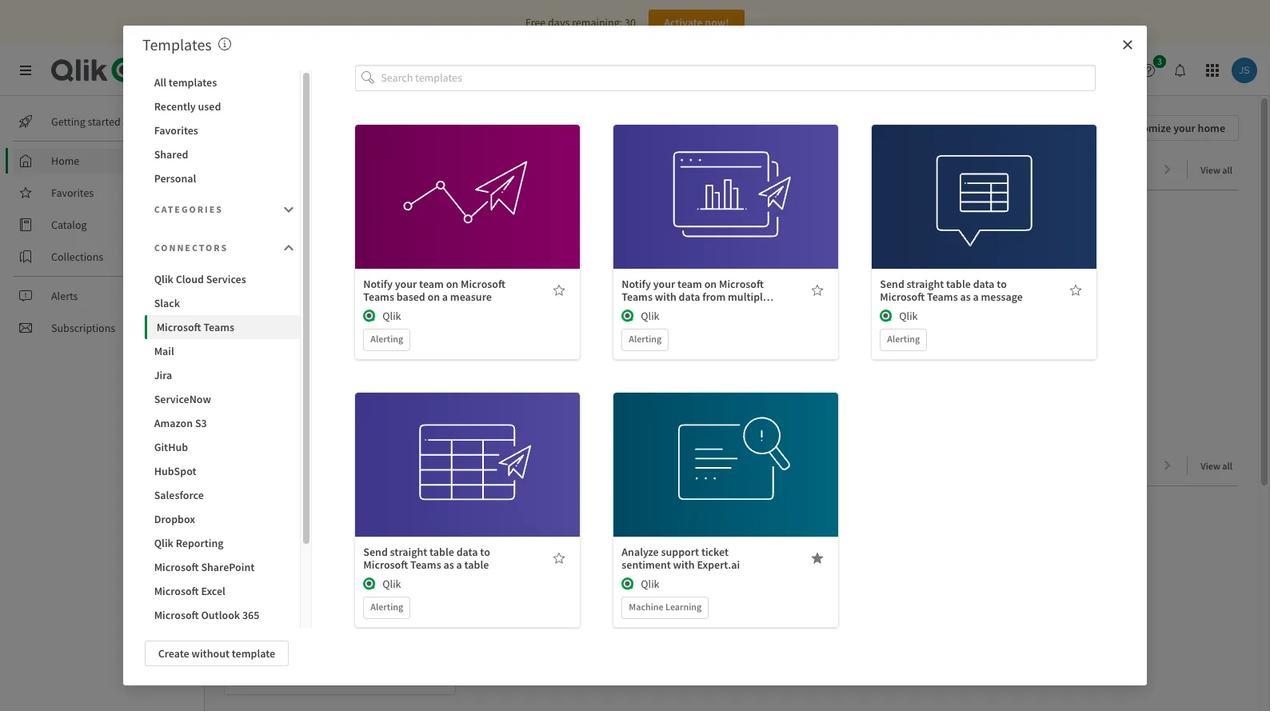 Task type: vqa. For each thing, say whether or not it's contained in the screenshot.
The Customize
yes



Task type: describe. For each thing, give the bounding box(es) containing it.
send for send straight table data to microsoft teams as a message
[[880, 276, 905, 291]]

microsoft outlook 365 button
[[145, 603, 300, 627]]

use template button for message
[[935, 166, 1035, 192]]

ticket
[[701, 544, 729, 559]]

getting started
[[51, 114, 121, 129]]

home link
[[13, 148, 192, 174]]

qlik cloud services button
[[145, 267, 300, 291]]

without
[[192, 646, 230, 661]]

jira button
[[145, 363, 300, 387]]

machine learning
[[629, 600, 702, 612]]

create without template button
[[145, 641, 289, 666]]

teams inside notify your team on microsoft teams with data from multiple apps
[[622, 289, 653, 304]]

now!
[[705, 15, 729, 30]]

remove from favorites image
[[811, 552, 824, 564]]

qlik inside button
[[154, 272, 173, 286]]

support
[[661, 544, 699, 559]]

365
[[242, 608, 260, 622]]

teams inside send straight table data to microsoft teams as a table
[[410, 557, 441, 572]]

teams inside button
[[203, 320, 234, 334]]

subscriptions
[[51, 321, 115, 335]]

send straight table data to microsoft teams as a table
[[363, 544, 490, 572]]

details for table
[[451, 475, 484, 489]]

sentiment
[[622, 557, 671, 572]]

on for from
[[705, 276, 717, 291]]

templates are pre-built automations that help you automate common business workflows. get started by selecting one of the pre-built templates or choose the blank canvas to build an automation from scratch. tooltip
[[218, 34, 231, 54]]

home
[[51, 154, 79, 168]]

first app updated 10 minutes ago
[[234, 654, 349, 683]]

getting started link
[[13, 109, 192, 134]]

template for table
[[456, 440, 500, 454]]

activate now!
[[664, 15, 729, 30]]

details button for measure
[[418, 201, 518, 227]]

send straight table data to microsoft teams as a message
[[880, 276, 1023, 304]]

qlik for send straight table data to microsoft teams as a message
[[899, 308, 918, 323]]

a for message
[[973, 289, 979, 304]]

to for send straight table data to microsoft teams as a table
[[480, 544, 490, 559]]

getting
[[51, 114, 85, 129]]

ago inside first app updated 10 minutes ago
[[335, 671, 349, 683]]

app
[[258, 654, 276, 668]]

updated 10 minutes ago link
[[225, 203, 455, 399]]

add to favorites image for message
[[1070, 284, 1083, 296]]

microsoft inside notify your team on microsoft teams based on a measure
[[461, 276, 506, 291]]

qlik for analyze support ticket sentiment with expert.ai
[[641, 576, 660, 591]]

all
[[154, 75, 166, 90]]

microsoft excel button
[[145, 579, 300, 603]]

qlik image for analyze support ticket sentiment with expert.ai
[[622, 577, 635, 590]]

favorites inside navigation pane element
[[51, 186, 94, 200]]

0 vertical spatial services
[[221, 60, 277, 80]]

days
[[548, 15, 570, 30]]

collections
[[51, 250, 103, 264]]

reporting
[[176, 536, 224, 550]]

notify for notify your team on microsoft teams based on a measure
[[363, 276, 393, 291]]

personal
[[154, 171, 196, 186]]

minutes inside first app updated 10 minutes ago
[[300, 671, 333, 683]]

on for a
[[446, 276, 459, 291]]

hubspot button
[[145, 459, 300, 483]]

teams inside send straight table data to microsoft teams as a message
[[927, 289, 958, 304]]

table for message
[[946, 276, 971, 291]]

connectors button
[[145, 232, 300, 264]]

outlook
[[201, 608, 240, 622]]

ask
[[951, 63, 969, 78]]

to for send straight table data to microsoft teams as a message
[[997, 276, 1007, 291]]

view for analytics to explore
[[1201, 164, 1221, 176]]

started
[[88, 114, 121, 129]]

qlik image for send straight table data to microsoft teams as a table
[[363, 577, 376, 590]]

use template for message
[[953, 172, 1016, 186]]

qlik for notify your team on microsoft teams with data from multiple apps
[[641, 308, 660, 323]]

apps
[[622, 302, 645, 316]]

your for customize your home
[[1174, 121, 1196, 135]]

shared
[[154, 147, 188, 162]]

Search templates text field
[[381, 65, 1096, 91]]

qlik for send straight table data to microsoft teams as a table
[[383, 576, 401, 591]]

qlik image
[[880, 309, 893, 322]]

updated 10 minutes ago
[[252, 375, 349, 387]]

details button for table
[[418, 469, 518, 495]]

data inside notify your team on microsoft teams with data from multiple apps
[[679, 289, 700, 304]]

with inside analyze support ticket sentiment with expert.ai
[[673, 557, 695, 572]]

microsoft teams
[[157, 320, 234, 334]]

0 horizontal spatial on
[[428, 289, 440, 304]]

Search text field
[[661, 57, 915, 83]]

create
[[158, 646, 189, 661]]

recently inside the recently used button
[[154, 99, 196, 114]]

straight for send straight table data to microsoft teams as a message
[[907, 276, 944, 291]]

customize your home
[[1121, 121, 1226, 135]]

servicenow
[[154, 392, 211, 406]]

multiple
[[728, 289, 769, 304]]

alerts
[[51, 289, 78, 303]]

personal element
[[327, 334, 353, 360]]

view all for recently used
[[1201, 460, 1233, 472]]

salesforce
[[154, 488, 204, 502]]

templates
[[169, 75, 217, 90]]

recently used link
[[246, 456, 348, 476]]

s3
[[195, 416, 207, 430]]

use for message
[[953, 172, 971, 186]]

close image
[[1122, 38, 1134, 51]]

alerts link
[[13, 283, 192, 309]]

add to favorites image
[[553, 284, 566, 296]]

microsoft inside notify your team on microsoft teams with data from multiple apps
[[719, 276, 764, 291]]

microsoft teams button
[[145, 315, 300, 339]]

machine
[[629, 600, 664, 612]]

message
[[981, 289, 1023, 304]]

searchbar element
[[635, 57, 915, 83]]

based
[[397, 289, 425, 304]]

analytics services element
[[158, 60, 277, 80]]

servicenow button
[[145, 387, 300, 411]]

connectors
[[154, 242, 228, 254]]

your for notify your team on microsoft teams with data from multiple apps
[[653, 276, 675, 291]]

mail
[[154, 344, 174, 358]]

data for send straight table data to microsoft teams as a message
[[973, 276, 995, 291]]

salesforce button
[[145, 483, 300, 507]]

used inside the recently used button
[[198, 99, 221, 114]]

excel
[[201, 584, 225, 598]]

categories
[[154, 203, 223, 215]]

use template for table
[[436, 440, 500, 454]]

alerting for notify your team on microsoft teams based on a measure
[[371, 332, 403, 344]]

activate now! link
[[649, 10, 745, 35]]

analyze
[[622, 544, 659, 559]]

template for multiple
[[715, 172, 758, 186]]

10 inside first app updated 10 minutes ago
[[289, 671, 298, 683]]

analytics services
[[158, 60, 277, 80]]

view all for analytics to explore
[[1201, 164, 1233, 176]]

remaining:
[[572, 15, 623, 30]]

details for measure
[[451, 207, 484, 221]]



Task type: locate. For each thing, give the bounding box(es) containing it.
team inside notify your team on microsoft teams with data from multiple apps
[[678, 276, 702, 291]]

all templates
[[154, 75, 217, 90]]

alerting right personal element
[[371, 332, 403, 344]]

analytics down favorites button
[[246, 160, 309, 180]]

1 horizontal spatial to
[[480, 544, 490, 559]]

view all link for recently used
[[1201, 455, 1239, 475]]

as
[[960, 289, 971, 304], [444, 557, 454, 572]]

a inside notify your team on microsoft teams based on a measure
[[442, 289, 448, 304]]

send for send straight table data to microsoft teams as a table
[[363, 544, 388, 559]]

1 horizontal spatial your
[[653, 276, 675, 291]]

view all link for analytics to explore
[[1201, 159, 1239, 179]]

details button for message
[[935, 201, 1035, 227]]

1 vertical spatial ago
[[335, 671, 349, 683]]

1 horizontal spatial analytics
[[246, 160, 309, 180]]

advisor
[[1006, 63, 1043, 78]]

notify left based
[[363, 276, 393, 291]]

straight inside send straight table data to microsoft teams as a message
[[907, 276, 944, 291]]

team inside notify your team on microsoft teams based on a measure
[[419, 276, 444, 291]]

1 vertical spatial analytics
[[246, 160, 309, 180]]

team left the from
[[678, 276, 702, 291]]

microsoft sharepoint button
[[145, 555, 300, 579]]

services inside the qlik cloud services button
[[206, 272, 246, 286]]

microsoft inside 'button'
[[154, 608, 199, 622]]

free
[[526, 15, 546, 30]]

1 view all from the top
[[1201, 164, 1233, 176]]

activate
[[664, 15, 703, 30]]

recently used up salesforce "button"
[[246, 456, 342, 476]]

categories button
[[145, 194, 300, 226]]

microsoft inside send straight table data to microsoft teams as a table
[[363, 557, 408, 572]]

add to favorites image for multiple
[[811, 284, 824, 296]]

your inside notify your team on microsoft teams based on a measure
[[395, 276, 417, 291]]

favorites link
[[13, 180, 192, 206]]

details button
[[418, 201, 518, 227], [676, 201, 776, 227], [935, 201, 1035, 227], [418, 469, 518, 495], [676, 469, 776, 495]]

1 horizontal spatial add to favorites image
[[811, 284, 824, 296]]

a for table
[[456, 557, 462, 572]]

shared button
[[145, 142, 300, 166]]

close sidebar menu image
[[19, 64, 32, 77]]

used
[[198, 99, 221, 114], [309, 456, 342, 476]]

2 horizontal spatial on
[[705, 276, 717, 291]]

favorites inside button
[[154, 123, 198, 138]]

0 vertical spatial to
[[312, 160, 327, 180]]

0 vertical spatial with
[[655, 289, 677, 304]]

main content containing analytics to explore
[[198, 96, 1270, 711]]

1 vertical spatial view all link
[[1201, 455, 1239, 475]]

0 horizontal spatial recently
[[154, 99, 196, 114]]

catalog
[[51, 218, 87, 232]]

github
[[154, 440, 188, 454]]

updated up the servicenow button
[[252, 375, 287, 387]]

1 vertical spatial minutes
[[300, 671, 333, 683]]

updated inside first app updated 10 minutes ago
[[252, 671, 287, 683]]

alerting down qlik image
[[887, 332, 920, 344]]

qlik
[[154, 272, 173, 286], [383, 308, 401, 323], [641, 308, 660, 323], [899, 308, 918, 323], [154, 536, 173, 550], [383, 576, 401, 591], [641, 576, 660, 591]]

customize
[[1121, 121, 1172, 135]]

template for measure
[[456, 172, 500, 186]]

customize your home button
[[1092, 115, 1239, 141]]

with inside notify your team on microsoft teams with data from multiple apps
[[655, 289, 677, 304]]

0 vertical spatial straight
[[907, 276, 944, 291]]

analytics to explore link
[[246, 160, 388, 180]]

0 vertical spatial view all link
[[1201, 159, 1239, 179]]

1 vertical spatial 10
[[289, 671, 298, 683]]

1 horizontal spatial as
[[960, 289, 971, 304]]

0 vertical spatial recently
[[154, 99, 196, 114]]

1 horizontal spatial notify
[[622, 276, 651, 291]]

1 vertical spatial recently used
[[246, 456, 342, 476]]

a for measure
[[442, 289, 448, 304]]

favorites up catalog
[[51, 186, 94, 200]]

use template button for measure
[[418, 166, 518, 192]]

qlik inside button
[[154, 536, 173, 550]]

services up slack button
[[206, 272, 246, 286]]

use for table
[[436, 440, 454, 454]]

view
[[1201, 164, 1221, 176], [1201, 460, 1221, 472]]

updated down app in the left of the page
[[252, 671, 287, 683]]

analytics down "templates"
[[158, 60, 218, 80]]

2 view from the top
[[1201, 460, 1221, 472]]

1 horizontal spatial used
[[309, 456, 342, 476]]

favorites up shared
[[154, 123, 198, 138]]

team for data
[[678, 276, 702, 291]]

on inside notify your team on microsoft teams with data from multiple apps
[[705, 276, 717, 291]]

microsoft outlook 365
[[154, 608, 260, 622]]

0 vertical spatial ago
[[335, 375, 349, 387]]

your inside button
[[1174, 121, 1196, 135]]

use template for multiple
[[694, 172, 758, 186]]

2 horizontal spatial a
[[973, 289, 979, 304]]

0 vertical spatial as
[[960, 289, 971, 304]]

view for recently used
[[1201, 460, 1221, 472]]

subscriptions link
[[13, 315, 192, 341]]

1 vertical spatial with
[[673, 557, 695, 572]]

team for on
[[419, 276, 444, 291]]

recently used button
[[145, 94, 300, 118]]

1 ago from the top
[[335, 375, 349, 387]]

all for recently used
[[1223, 460, 1233, 472]]

home
[[1198, 121, 1226, 135]]

0 horizontal spatial to
[[312, 160, 327, 180]]

2 notify from the left
[[622, 276, 651, 291]]

with
[[655, 289, 677, 304], [673, 557, 695, 572]]

0 vertical spatial favorites
[[154, 123, 198, 138]]

details button for multiple
[[676, 201, 776, 227]]

mail button
[[145, 339, 300, 363]]

notify inside notify your team on microsoft teams based on a measure
[[363, 276, 393, 291]]

send inside send straight table data to microsoft teams as a table
[[363, 544, 388, 559]]

free days remaining: 30
[[526, 15, 636, 30]]

2 10 from the top
[[289, 671, 298, 683]]

amazon s3
[[154, 416, 207, 430]]

0 vertical spatial recently used
[[154, 99, 221, 114]]

2 horizontal spatial data
[[973, 276, 995, 291]]

with right apps
[[655, 289, 677, 304]]

recently used down all templates
[[154, 99, 221, 114]]

0 vertical spatial send
[[880, 276, 905, 291]]

ask insight advisor button
[[925, 58, 1050, 83]]

slack
[[154, 296, 180, 310]]

notify
[[363, 276, 393, 291], [622, 276, 651, 291]]

amazon s3 button
[[145, 411, 300, 435]]

0 horizontal spatial send
[[363, 544, 388, 559]]

data inside send straight table data to microsoft teams as a message
[[973, 276, 995, 291]]

all templates button
[[145, 70, 300, 94]]

add to favorites image for table
[[553, 552, 566, 564]]

with left ticket
[[673, 557, 695, 572]]

send
[[880, 276, 905, 291], [363, 544, 388, 559]]

as inside send straight table data to microsoft teams as a message
[[960, 289, 971, 304]]

0 horizontal spatial a
[[442, 289, 448, 304]]

qlik image for notify your team on microsoft teams with data from multiple apps
[[622, 309, 635, 322]]

1 horizontal spatial recently
[[246, 456, 306, 476]]

recently
[[154, 99, 196, 114], [246, 456, 306, 476]]

minutes
[[300, 375, 333, 387], [300, 671, 333, 683]]

1 minutes from the top
[[300, 375, 333, 387]]

qlik image
[[363, 309, 376, 322], [622, 309, 635, 322], [363, 577, 376, 590], [622, 577, 635, 590]]

0 vertical spatial view all
[[1201, 164, 1233, 176]]

microsoft sharepoint
[[154, 560, 255, 574]]

jira
[[154, 368, 172, 382]]

0 horizontal spatial analytics
[[158, 60, 218, 80]]

alerting
[[371, 332, 403, 344], [629, 332, 662, 344], [887, 332, 920, 344], [371, 600, 403, 612]]

your left measure
[[395, 276, 417, 291]]

as for table
[[444, 557, 454, 572]]

0 horizontal spatial used
[[198, 99, 221, 114]]

0 horizontal spatial your
[[395, 276, 417, 291]]

recently used inside button
[[154, 99, 221, 114]]

details for message
[[968, 207, 1001, 221]]

use for measure
[[436, 172, 454, 186]]

teams
[[363, 289, 394, 304], [622, 289, 653, 304], [927, 289, 958, 304], [203, 320, 234, 334], [410, 557, 441, 572]]

alerting for send straight table data to microsoft teams as a table
[[371, 600, 403, 612]]

view all link
[[1201, 159, 1239, 179], [1201, 455, 1239, 475]]

to
[[312, 160, 327, 180], [997, 276, 1007, 291], [480, 544, 490, 559]]

insight
[[971, 63, 1004, 78]]

2 vertical spatial to
[[480, 544, 490, 559]]

send inside send straight table data to microsoft teams as a message
[[880, 276, 905, 291]]

1 vertical spatial view
[[1201, 460, 1221, 472]]

amazon
[[154, 416, 193, 430]]

1 vertical spatial services
[[206, 272, 246, 286]]

analytics to explore
[[246, 160, 381, 180]]

alerting down send straight table data to microsoft teams as a table at left bottom
[[371, 600, 403, 612]]

to inside send straight table data to microsoft teams as a table
[[480, 544, 490, 559]]

as for message
[[960, 289, 971, 304]]

recently up salesforce "button"
[[246, 456, 306, 476]]

hubspot
[[154, 464, 196, 478]]

0 horizontal spatial add to favorites image
[[553, 552, 566, 564]]

slack button
[[145, 291, 300, 315]]

templates
[[142, 34, 212, 54]]

0 vertical spatial all
[[1223, 164, 1233, 176]]

1 horizontal spatial straight
[[907, 276, 944, 291]]

1 vertical spatial all
[[1223, 460, 1233, 472]]

notify your team on microsoft teams with data from multiple apps
[[622, 276, 769, 316]]

microsoft excel
[[154, 584, 225, 598]]

1 horizontal spatial send
[[880, 276, 905, 291]]

1 horizontal spatial recently used
[[246, 456, 342, 476]]

learning
[[666, 600, 702, 612]]

a inside send straight table data to microsoft teams as a message
[[973, 289, 979, 304]]

use template
[[436, 172, 500, 186], [694, 172, 758, 186], [953, 172, 1016, 186], [436, 440, 500, 454], [694, 440, 758, 454]]

1 updated from the top
[[252, 375, 287, 387]]

favorites button
[[145, 118, 300, 142]]

notify for notify your team on microsoft teams with data from multiple apps
[[622, 276, 651, 291]]

data for send straight table data to microsoft teams as a table
[[456, 544, 478, 559]]

your left the from
[[653, 276, 675, 291]]

cloud
[[176, 272, 204, 286]]

2 horizontal spatial table
[[946, 276, 971, 291]]

1 all from the top
[[1223, 164, 1233, 176]]

analytics for analytics to explore
[[246, 160, 309, 180]]

your
[[1174, 121, 1196, 135], [395, 276, 417, 291], [653, 276, 675, 291]]

1 horizontal spatial a
[[456, 557, 462, 572]]

2 ago from the top
[[335, 671, 349, 683]]

data inside send straight table data to microsoft teams as a table
[[456, 544, 478, 559]]

use for multiple
[[694, 172, 712, 186]]

1 vertical spatial as
[[444, 557, 454, 572]]

your inside notify your team on microsoft teams with data from multiple apps
[[653, 276, 675, 291]]

collections link
[[13, 244, 192, 270]]

teams inside notify your team on microsoft teams based on a measure
[[363, 289, 394, 304]]

measure
[[450, 289, 492, 304]]

0 vertical spatial minutes
[[300, 375, 333, 387]]

2 horizontal spatial to
[[997, 276, 1007, 291]]

microsoft inside send straight table data to microsoft teams as a message
[[880, 289, 925, 304]]

notify inside notify your team on microsoft teams with data from multiple apps
[[622, 276, 651, 291]]

as inside send straight table data to microsoft teams as a table
[[444, 557, 454, 572]]

0 vertical spatial updated
[[252, 375, 287, 387]]

use template button for multiple
[[676, 166, 776, 192]]

expert.ai
[[697, 557, 740, 572]]

your left home
[[1174, 121, 1196, 135]]

0 vertical spatial analytics
[[158, 60, 218, 80]]

2 horizontal spatial your
[[1174, 121, 1196, 135]]

1 team from the left
[[419, 276, 444, 291]]

1 vertical spatial used
[[309, 456, 342, 476]]

1 horizontal spatial table
[[464, 557, 489, 572]]

0 horizontal spatial recently used
[[154, 99, 221, 114]]

qlik cloud services
[[154, 272, 246, 286]]

templates are pre-built automations that help you automate common business workflows. get started by selecting one of the pre-built templates or choose the blank canvas to build an automation from scratch. image
[[218, 38, 231, 50]]

catalog link
[[13, 212, 192, 238]]

0 horizontal spatial straight
[[390, 544, 427, 559]]

qlik for notify your team on microsoft teams based on a measure
[[383, 308, 401, 323]]

qlik reporting
[[154, 536, 224, 550]]

1 horizontal spatial favorites
[[154, 123, 198, 138]]

1 vertical spatial straight
[[390, 544, 427, 559]]

to inside send straight table data to microsoft teams as a message
[[997, 276, 1007, 291]]

qlik image for notify your team on microsoft teams based on a measure
[[363, 309, 376, 322]]

add to favorites image
[[811, 284, 824, 296], [1070, 284, 1083, 296], [553, 552, 566, 564]]

0 horizontal spatial notify
[[363, 276, 393, 291]]

alerting for send straight table data to microsoft teams as a message
[[887, 332, 920, 344]]

recently down all templates
[[154, 99, 196, 114]]

main content
[[198, 96, 1270, 711]]

1 horizontal spatial data
[[679, 289, 700, 304]]

notify up apps
[[622, 276, 651, 291]]

from
[[703, 289, 726, 304]]

first
[[234, 654, 256, 668]]

alerting down apps
[[629, 332, 662, 344]]

template
[[456, 172, 500, 186], [715, 172, 758, 186], [973, 172, 1016, 186], [456, 440, 500, 454], [715, 440, 758, 454], [232, 646, 275, 661]]

use template button for table
[[418, 434, 518, 460]]

1 vertical spatial recently
[[246, 456, 306, 476]]

1 notify from the left
[[363, 276, 393, 291]]

2 team from the left
[[678, 276, 702, 291]]

0 horizontal spatial as
[[444, 557, 454, 572]]

ask insight advisor
[[951, 63, 1043, 78]]

1 view from the top
[[1201, 164, 1221, 176]]

alerting for notify your team on microsoft teams with data from multiple apps
[[629, 332, 662, 344]]

0 horizontal spatial favorites
[[51, 186, 94, 200]]

dropbox
[[154, 512, 195, 526]]

use template for measure
[[436, 172, 500, 186]]

0 horizontal spatial team
[[419, 276, 444, 291]]

1 view all link from the top
[[1201, 159, 1239, 179]]

data
[[973, 276, 995, 291], [679, 289, 700, 304], [456, 544, 478, 559]]

template for message
[[973, 172, 1016, 186]]

2 minutes from the top
[[300, 671, 333, 683]]

your for notify your team on microsoft teams based on a measure
[[395, 276, 417, 291]]

navigation pane element
[[0, 102, 204, 347]]

sharepoint
[[201, 560, 255, 574]]

github button
[[145, 435, 300, 459]]

personal button
[[145, 166, 300, 190]]

2 horizontal spatial add to favorites image
[[1070, 284, 1083, 296]]

0 vertical spatial 10
[[289, 375, 298, 387]]

analyze support ticket sentiment with expert.ai
[[622, 544, 740, 572]]

qlik reporting button
[[145, 531, 300, 555]]

analytics for analytics services
[[158, 60, 218, 80]]

0 vertical spatial view
[[1201, 164, 1221, 176]]

favorites
[[154, 123, 198, 138], [51, 186, 94, 200]]

0 horizontal spatial data
[[456, 544, 478, 559]]

0 vertical spatial used
[[198, 99, 221, 114]]

0 horizontal spatial table
[[430, 544, 454, 559]]

2 all from the top
[[1223, 460, 1233, 472]]

services down templates are pre-built automations that help you automate common business workflows. get started by selecting one of the pre-built templates or choose the blank canvas to build an automation from scratch. tooltip
[[221, 60, 277, 80]]

explore
[[330, 160, 381, 180]]

team
[[419, 276, 444, 291], [678, 276, 702, 291]]

2 view all from the top
[[1201, 460, 1233, 472]]

2 updated from the top
[[252, 671, 287, 683]]

all for analytics to explore
[[1223, 164, 1233, 176]]

1 vertical spatial updated
[[252, 671, 287, 683]]

1 vertical spatial favorites
[[51, 186, 94, 200]]

1 10 from the top
[[289, 375, 298, 387]]

1 vertical spatial to
[[997, 276, 1007, 291]]

table inside send straight table data to microsoft teams as a message
[[946, 276, 971, 291]]

use
[[436, 172, 454, 186], [694, 172, 712, 186], [953, 172, 971, 186], [436, 440, 454, 454], [694, 440, 712, 454]]

1 horizontal spatial team
[[678, 276, 702, 291]]

table for table
[[430, 544, 454, 559]]

details for multiple
[[710, 207, 743, 221]]

notify your team on microsoft teams based on a measure
[[363, 276, 506, 304]]

straight inside send straight table data to microsoft teams as a table
[[390, 544, 427, 559]]

1 horizontal spatial on
[[446, 276, 459, 291]]

team left measure
[[419, 276, 444, 291]]

a inside send straight table data to microsoft teams as a table
[[456, 557, 462, 572]]

1 vertical spatial view all
[[1201, 460, 1233, 472]]

1 vertical spatial send
[[363, 544, 388, 559]]

straight for send straight table data to microsoft teams as a table
[[390, 544, 427, 559]]

2 view all link from the top
[[1201, 455, 1239, 475]]



